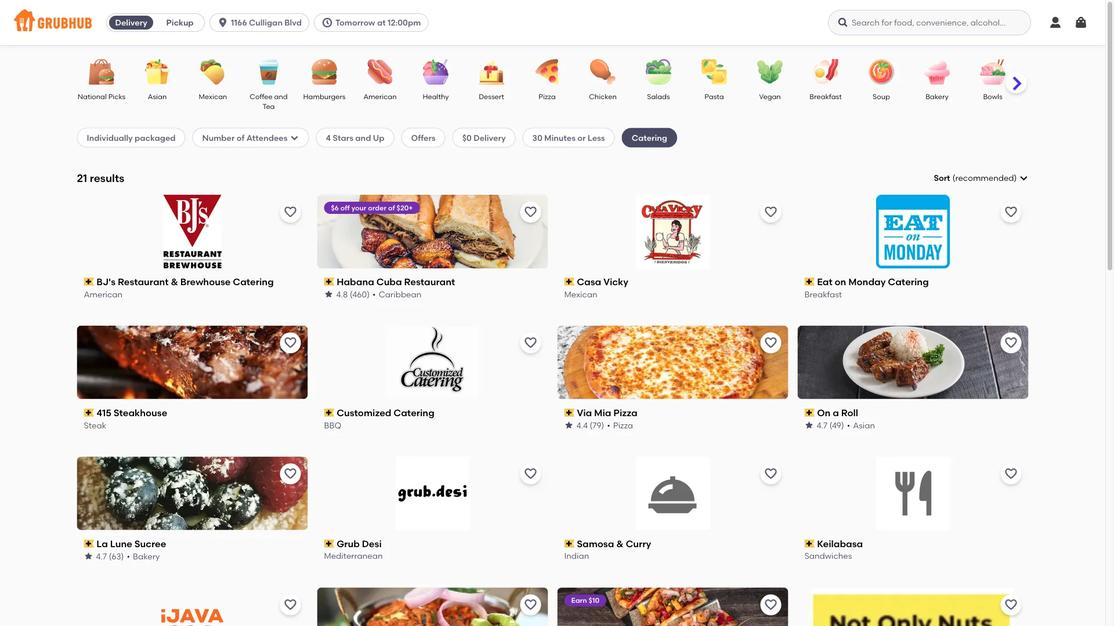 Task type: vqa. For each thing, say whether or not it's contained in the screenshot.
Tomorrow at 12:00pm button
yes



Task type: describe. For each thing, give the bounding box(es) containing it.
subscription pass image for via
[[564, 409, 575, 417]]

subscription pass image for 415
[[84, 409, 94, 417]]

bj's
[[96, 276, 116, 288]]

la
[[96, 539, 108, 550]]

coffee and tea
[[249, 92, 287, 111]]

via mia pizza
[[577, 408, 638, 419]]

hamburgers
[[303, 92, 345, 101]]

desi
[[362, 539, 382, 550]]

less
[[588, 133, 605, 143]]

4.8 (460)
[[336, 290, 370, 299]]

star icon image for habana
[[324, 290, 333, 299]]

packaged
[[135, 133, 176, 143]]

breakfast image
[[805, 59, 846, 85]]

pizza image
[[527, 59, 567, 85]]

0 vertical spatial breakfast
[[810, 92, 842, 101]]

la lune sucree logo image
[[77, 457, 308, 531]]

pickup
[[166, 18, 194, 28]]

subscription pass image for la
[[84, 540, 94, 548]]

4.7 for la
[[96, 552, 107, 562]]

brewhouse
[[180, 276, 231, 288]]

on a roll link
[[805, 407, 1022, 420]]

caribbean
[[379, 290, 422, 299]]

4.7 (49)
[[817, 421, 844, 431]]

4
[[326, 133, 331, 143]]

subscription pass image for eat on monday catering
[[805, 278, 815, 286]]

on
[[835, 276, 847, 288]]

bbq
[[324, 421, 341, 431]]

save this restaurant button for via mia pizza logo
[[761, 333, 782, 354]]

save this restaurant button for casa vicky logo in the right of the page
[[761, 202, 782, 223]]

asian image
[[137, 59, 177, 85]]

(49)
[[830, 421, 844, 431]]

save this restaurant button for 415 steakhouse logo
[[280, 333, 301, 354]]

pasta image
[[694, 59, 735, 85]]

4.4 (79)
[[577, 421, 604, 431]]

save this restaurant button for ijava cafe logo
[[280, 595, 301, 616]]

on
[[817, 408, 831, 419]]

tomorrow
[[336, 18, 375, 28]]

number
[[202, 133, 235, 143]]

steakhouse
[[114, 408, 167, 419]]

save this restaurant image for bj's restaurant & brewhouse catering
[[284, 205, 297, 219]]

star icon image for on
[[805, 421, 814, 430]]

bowls image
[[973, 59, 1013, 85]]

• for lune
[[127, 552, 130, 562]]

grub desi logo image
[[396, 457, 470, 531]]

save this restaurant image for on a roll
[[1004, 336, 1018, 350]]

12:00pm
[[388, 18, 421, 28]]

habana
[[337, 276, 374, 288]]

customized
[[337, 408, 391, 419]]

hamburgers image
[[304, 59, 345, 85]]

number of attendees
[[202, 133, 288, 143]]

earn $10
[[571, 597, 600, 605]]

recommended
[[956, 173, 1014, 183]]

save this restaurant image for 'save this restaurant' button associated with grub desi logo
[[524, 468, 538, 482]]

(63)
[[109, 552, 124, 562]]

earn
[[571, 597, 587, 605]]

2 horizontal spatial save this restaurant image
[[764, 599, 778, 613]]

lune
[[110, 539, 132, 550]]

la lune sucree
[[96, 539, 166, 550]]

offers
[[411, 133, 436, 143]]

subscription pass image for bj's restaurant & brewhouse catering
[[84, 278, 94, 286]]

steak
[[84, 421, 106, 431]]

and inside coffee and tea
[[274, 92, 287, 101]]

• for mia
[[607, 421, 611, 431]]

customized catering logo image
[[386, 326, 479, 400]]

0 horizontal spatial of
[[237, 133, 245, 143]]

healthy
[[423, 92, 449, 101]]

habana cuba restaurant logo image
[[317, 195, 548, 269]]

save this restaurant button for samosa & curry logo
[[761, 464, 782, 485]]

casa vicky link
[[564, 276, 782, 289]]

save this restaurant button for on a roll logo
[[1001, 333, 1022, 354]]

save this restaurant button for keilabasa logo
[[1001, 464, 1022, 485]]

on a roll
[[817, 408, 859, 419]]

catering inside bj's restaurant & brewhouse catering link
[[233, 276, 274, 288]]

4.7 (63)
[[96, 552, 124, 562]]

habana cuba restaurant
[[337, 276, 455, 288]]

chaacha's kitchen logo image
[[317, 588, 548, 627]]

la lune sucree link
[[84, 538, 301, 551]]

main navigation navigation
[[0, 0, 1106, 45]]

subscription pass image for on
[[805, 409, 815, 417]]

mediterranean
[[324, 552, 383, 562]]

save this restaurant image for ijava cafe logo 'save this restaurant' button
[[284, 599, 297, 613]]

casa vicky
[[577, 276, 629, 288]]

star icon image for via
[[564, 421, 574, 430]]

2 restaurant from the left
[[404, 276, 455, 288]]

0 horizontal spatial svg image
[[290, 133, 299, 142]]

• bakery
[[127, 552, 160, 562]]

or
[[578, 133, 586, 143]]

curry
[[626, 539, 651, 550]]

1 vertical spatial bakery
[[133, 552, 160, 562]]

1 restaurant from the left
[[118, 276, 169, 288]]

coffee
[[249, 92, 272, 101]]

keilabasa logo image
[[876, 457, 950, 531]]

1 vertical spatial american
[[84, 290, 123, 299]]

culligan
[[249, 18, 283, 28]]

save this restaurant button for bj's restaurant & brewhouse catering logo
[[280, 202, 301, 223]]

soup
[[873, 92, 890, 101]]

1166 culligan blvd
[[231, 18, 302, 28]]

casa vicky logo image
[[636, 195, 710, 269]]

sort
[[934, 173, 951, 183]]

individually
[[87, 133, 133, 143]]

$10
[[589, 597, 600, 605]]

(
[[953, 173, 956, 183]]

samosa
[[577, 539, 614, 550]]

healthy image
[[415, 59, 456, 85]]

bakery image
[[917, 59, 957, 85]]

keilabasa
[[817, 539, 863, 550]]

mexican image
[[192, 59, 233, 85]]

grub desi link
[[324, 538, 541, 551]]

1 horizontal spatial bakery
[[926, 92, 949, 101]]

roll
[[842, 408, 859, 419]]

salads
[[647, 92, 670, 101]]

bj's restaurant & brewhouse catering
[[96, 276, 274, 288]]

1 horizontal spatial svg image
[[838, 17, 849, 28]]

your
[[352, 204, 367, 212]]

(79)
[[590, 421, 604, 431]]

customized catering
[[337, 408, 435, 419]]

chicken image
[[582, 59, 623, 85]]

4.7 for on
[[817, 421, 828, 431]]

via
[[577, 408, 592, 419]]

sort ( recommended )
[[934, 173, 1017, 183]]

grub
[[337, 539, 360, 550]]

samosa & curry
[[577, 539, 651, 550]]

2 horizontal spatial svg image
[[1049, 16, 1063, 30]]

customized catering link
[[324, 407, 541, 420]]

tea
[[262, 102, 275, 111]]



Task type: locate. For each thing, give the bounding box(es) containing it.
eat on monday catering link
[[805, 276, 1022, 289]]

save this restaurant button for customized catering logo
[[520, 333, 541, 354]]

• asian
[[847, 421, 875, 431]]

)
[[1014, 173, 1017, 183]]

tomorrow at 12:00pm button
[[314, 13, 433, 32]]

0 vertical spatial bakery
[[926, 92, 949, 101]]

21 results
[[77, 172, 124, 185]]

bakery down bakery image
[[926, 92, 949, 101]]

0 horizontal spatial save this restaurant image
[[284, 599, 297, 613]]

dessert
[[479, 92, 504, 101]]

subscription pass image inside customized catering link
[[324, 409, 334, 417]]

habana cuba restaurant link
[[324, 276, 541, 289]]

svg image inside the tomorrow at 12:00pm button
[[322, 17, 333, 28]]

bj's restaurant & brewhouse catering logo image
[[163, 195, 222, 269]]

30
[[533, 133, 543, 143]]

0 vertical spatial 4.7
[[817, 421, 828, 431]]

subscription pass image left eat
[[805, 278, 815, 286]]

vegan image
[[750, 59, 790, 85]]

and
[[274, 92, 287, 101], [355, 133, 371, 143]]

american
[[363, 92, 396, 101], [84, 290, 123, 299]]

vegan
[[759, 92, 781, 101]]

1 horizontal spatial save this restaurant image
[[524, 468, 538, 482]]

off
[[341, 204, 350, 212]]

bakery down the sucree
[[133, 552, 160, 562]]

minutes
[[545, 133, 576, 143]]

grub desi
[[337, 539, 382, 550]]

catering
[[632, 133, 667, 143], [233, 276, 274, 288], [888, 276, 929, 288], [394, 408, 435, 419]]

none field containing sort
[[934, 172, 1029, 184]]

0 vertical spatial and
[[274, 92, 287, 101]]

4 stars and up
[[326, 133, 385, 143]]

svg image inside 1166 culligan blvd button
[[217, 17, 229, 28]]

national
[[77, 92, 106, 101]]

save this restaurant button for grub desi logo
[[520, 464, 541, 485]]

• for a
[[847, 421, 850, 431]]

4.8
[[336, 290, 348, 299]]

of right number
[[237, 133, 245, 143]]

pizza down via mia pizza
[[613, 421, 633, 431]]

picks
[[108, 92, 125, 101]]

save this restaurant image for casa vicky
[[764, 205, 778, 219]]

subscription pass image inside the casa vicky 'link'
[[564, 278, 575, 286]]

save this restaurant button for la lune sucree logo
[[280, 464, 301, 485]]

svg image
[[1074, 16, 1088, 30], [217, 17, 229, 28], [322, 17, 333, 28], [1020, 174, 1029, 183]]

0 vertical spatial american
[[363, 92, 396, 101]]

a
[[833, 408, 839, 419]]

0 horizontal spatial asian
[[148, 92, 166, 101]]

• pizza
[[607, 421, 633, 431]]

save this restaurant image for via mia pizza
[[764, 336, 778, 350]]

vicky
[[604, 276, 629, 288]]

results
[[90, 172, 124, 185]]

ijava cafe logo image
[[156, 588, 229, 627]]

dessert image
[[471, 59, 512, 85]]

0 vertical spatial mexican
[[199, 92, 227, 101]]

star icon image
[[324, 290, 333, 299], [564, 421, 574, 430], [805, 421, 814, 430], [84, 552, 93, 561]]

subscription pass image left 'on'
[[805, 409, 815, 417]]

desi contemporary | indian | casual logo image
[[558, 588, 789, 627]]

0 horizontal spatial delivery
[[115, 18, 147, 28]]

pizza
[[539, 92, 556, 101], [614, 408, 638, 419], [613, 421, 633, 431]]

coffee and tea image
[[248, 59, 289, 85]]

star icon image left 4.7 (63)
[[84, 552, 93, 561]]

4.4
[[577, 421, 588, 431]]

• right the (79)
[[607, 421, 611, 431]]

1 horizontal spatial american
[[363, 92, 396, 101]]

eat
[[817, 276, 833, 288]]

samosa & curry logo image
[[636, 457, 710, 531]]

1 vertical spatial &
[[617, 539, 624, 550]]

restaurant right the bj's
[[118, 276, 169, 288]]

• right (63) at the left of the page
[[127, 552, 130, 562]]

save this restaurant image for customized catering
[[524, 336, 538, 350]]

0 horizontal spatial mexican
[[199, 92, 227, 101]]

0 vertical spatial asian
[[148, 92, 166, 101]]

catering inside customized catering link
[[394, 408, 435, 419]]

catering inside the eat on monday catering link
[[888, 276, 929, 288]]

subscription pass image inside on a roll link
[[805, 409, 815, 417]]

0 horizontal spatial 4.7
[[96, 552, 107, 562]]

not only nuts logo image
[[812, 588, 1015, 627]]

samosa & curry link
[[564, 538, 782, 551]]

1 vertical spatial of
[[388, 204, 395, 212]]

subscription pass image up the indian
[[564, 540, 575, 548]]

asian down roll
[[853, 421, 875, 431]]

at
[[377, 18, 386, 28]]

mia
[[594, 408, 611, 419]]

pasta
[[705, 92, 724, 101]]

pickup button
[[156, 13, 204, 32]]

eat on monday catering
[[817, 276, 929, 288]]

asian
[[148, 92, 166, 101], [853, 421, 875, 431]]

1 vertical spatial delivery
[[474, 133, 506, 143]]

1 horizontal spatial of
[[388, 204, 395, 212]]

subscription pass image left habana
[[324, 278, 334, 286]]

• right (49)
[[847, 421, 850, 431]]

subscription pass image for customized catering
[[324, 409, 334, 417]]

save this restaurant image for eat on monday catering
[[1004, 205, 1018, 219]]

subscription pass image inside bj's restaurant & brewhouse catering link
[[84, 278, 94, 286]]

national picks image
[[81, 59, 122, 85]]

save this restaurant button for chaacha's kitchen logo
[[520, 595, 541, 616]]

0 horizontal spatial american
[[84, 290, 123, 299]]

1 vertical spatial mexican
[[564, 290, 598, 299]]

breakfast down eat
[[805, 290, 842, 299]]

subscription pass image inside keilabasa 'link'
[[805, 540, 815, 548]]

1 horizontal spatial and
[[355, 133, 371, 143]]

subscription pass image inside the eat on monday catering link
[[805, 278, 815, 286]]

subscription pass image up 'steak'
[[84, 409, 94, 417]]

1 horizontal spatial &
[[617, 539, 624, 550]]

1 vertical spatial asian
[[853, 421, 875, 431]]

bj's restaurant & brewhouse catering link
[[84, 276, 301, 289]]

keilabasa link
[[805, 538, 1022, 551]]

delivery
[[115, 18, 147, 28], [474, 133, 506, 143]]

sucree
[[134, 539, 166, 550]]

indian
[[564, 552, 589, 562]]

subscription pass image for casa
[[564, 278, 575, 286]]

0 horizontal spatial bakery
[[133, 552, 160, 562]]

subscription pass image inside la lune sucree link
[[84, 540, 94, 548]]

restaurant up caribbean
[[404, 276, 455, 288]]

subscription pass image left via
[[564, 409, 575, 417]]

subscription pass image left la
[[84, 540, 94, 548]]

save this restaurant image
[[284, 205, 297, 219], [524, 205, 538, 219], [764, 205, 778, 219], [1004, 205, 1018, 219], [284, 336, 297, 350], [524, 336, 538, 350], [764, 336, 778, 350], [1004, 336, 1018, 350], [284, 468, 297, 482], [764, 468, 778, 482], [1004, 468, 1018, 482], [524, 599, 538, 613], [1004, 599, 1018, 613]]

1 vertical spatial and
[[355, 133, 371, 143]]

& left curry
[[617, 539, 624, 550]]

delivery right $0
[[474, 133, 506, 143]]

0 horizontal spatial restaurant
[[118, 276, 169, 288]]

subscription pass image
[[324, 278, 334, 286], [564, 278, 575, 286], [84, 409, 94, 417], [564, 409, 575, 417], [805, 409, 815, 417], [84, 540, 94, 548], [324, 540, 334, 548], [805, 540, 815, 548]]

svg image
[[1049, 16, 1063, 30], [838, 17, 849, 28], [290, 133, 299, 142]]

pizza up • pizza
[[614, 408, 638, 419]]

subscription pass image for grub
[[324, 540, 334, 548]]

stars
[[333, 133, 353, 143]]

415
[[96, 408, 111, 419]]

0 vertical spatial delivery
[[115, 18, 147, 28]]

catering down salads
[[632, 133, 667, 143]]

(460)
[[350, 290, 370, 299]]

blvd
[[285, 18, 302, 28]]

soup image
[[861, 59, 902, 85]]

save this restaurant image for keilabasa
[[1004, 468, 1018, 482]]

monday
[[849, 276, 886, 288]]

1 vertical spatial 4.7
[[96, 552, 107, 562]]

via mia pizza logo image
[[558, 326, 789, 400]]

save this restaurant button
[[280, 202, 301, 223], [520, 202, 541, 223], [761, 202, 782, 223], [1001, 202, 1022, 223], [280, 333, 301, 354], [520, 333, 541, 354], [761, 333, 782, 354], [1001, 333, 1022, 354], [280, 464, 301, 485], [520, 464, 541, 485], [761, 464, 782, 485], [1001, 464, 1022, 485], [280, 595, 301, 616], [520, 595, 541, 616], [761, 595, 782, 616], [1001, 595, 1022, 616]]

american down american image
[[363, 92, 396, 101]]

american down the bj's
[[84, 290, 123, 299]]

1 vertical spatial pizza
[[614, 408, 638, 419]]

1 horizontal spatial restaurant
[[404, 276, 455, 288]]

subscription pass image up bbq
[[324, 409, 334, 417]]

$6 off your order of $20+
[[331, 204, 413, 212]]

None field
[[934, 172, 1029, 184]]

subscription pass image for habana
[[324, 278, 334, 286]]

save this restaurant image for samosa & curry
[[764, 468, 778, 482]]

4.7 down 'on'
[[817, 421, 828, 431]]

415 steakhouse
[[96, 408, 167, 419]]

4.7
[[817, 421, 828, 431], [96, 552, 107, 562]]

bakery
[[926, 92, 949, 101], [133, 552, 160, 562]]

star icon image for la
[[84, 552, 93, 561]]

eat on monday catering logo image
[[876, 195, 950, 269]]

delivery left pickup button
[[115, 18, 147, 28]]

star icon image left 4.4
[[564, 421, 574, 430]]

$0 delivery
[[462, 133, 506, 143]]

$6
[[331, 204, 339, 212]]

415 steakhouse link
[[84, 407, 301, 420]]

• right (460)
[[373, 290, 376, 299]]

subscription pass image inside grub desi link
[[324, 540, 334, 548]]

mexican down mexican image
[[199, 92, 227, 101]]

sandwiches
[[805, 552, 852, 562]]

breakfast down "breakfast" image
[[810, 92, 842, 101]]

0 horizontal spatial &
[[171, 276, 178, 288]]

subscription pass image for samosa & curry
[[564, 540, 575, 548]]

pizza down the pizza image on the top
[[539, 92, 556, 101]]

and up tea
[[274, 92, 287, 101]]

save this restaurant button for eat on monday catering logo
[[1001, 202, 1022, 223]]

subscription pass image
[[84, 278, 94, 286], [805, 278, 815, 286], [324, 409, 334, 417], [564, 540, 575, 548]]

national picks
[[77, 92, 125, 101]]

subscription pass image inside habana cuba restaurant link
[[324, 278, 334, 286]]

delivery inside button
[[115, 18, 147, 28]]

subscription pass image left the bj's
[[84, 278, 94, 286]]

restaurant
[[118, 276, 169, 288], [404, 276, 455, 288]]

save this restaurant image for la lune sucree
[[284, 468, 297, 482]]

of left $20+
[[388, 204, 395, 212]]

4.7 down la
[[96, 552, 107, 562]]

2 vertical spatial pizza
[[613, 421, 633, 431]]

save this restaurant button for not only nuts logo
[[1001, 595, 1022, 616]]

0 vertical spatial &
[[171, 276, 178, 288]]

subscription pass image left casa
[[564, 278, 575, 286]]

subscription pass image inside the samosa & curry link
[[564, 540, 575, 548]]

save this restaurant image
[[524, 468, 538, 482], [284, 599, 297, 613], [764, 599, 778, 613]]

Search for food, convenience, alcohol... search field
[[828, 10, 1031, 35]]

cuba
[[377, 276, 402, 288]]

mexican down casa
[[564, 290, 598, 299]]

0 vertical spatial of
[[237, 133, 245, 143]]

up
[[373, 133, 385, 143]]

delivery button
[[107, 13, 156, 32]]

1 horizontal spatial delivery
[[474, 133, 506, 143]]

• caribbean
[[373, 290, 422, 299]]

order
[[368, 204, 387, 212]]

30 minutes or less
[[533, 133, 605, 143]]

1166
[[231, 18, 247, 28]]

salads image
[[638, 59, 679, 85]]

casa
[[577, 276, 602, 288]]

• for cuba
[[373, 290, 376, 299]]

on a roll logo image
[[798, 326, 1029, 400]]

1 horizontal spatial mexican
[[564, 290, 598, 299]]

subscription pass image inside 'via mia pizza' link
[[564, 409, 575, 417]]

american image
[[360, 59, 400, 85]]

and left up
[[355, 133, 371, 143]]

asian down asian image
[[148, 92, 166, 101]]

via mia pizza link
[[564, 407, 782, 420]]

catering right customized
[[394, 408, 435, 419]]

& left brewhouse at top left
[[171, 276, 178, 288]]

star icon image left 4.8
[[324, 290, 333, 299]]

star icon image left 4.7 (49)
[[805, 421, 814, 430]]

0 vertical spatial pizza
[[539, 92, 556, 101]]

subscription pass image inside 415 steakhouse link
[[84, 409, 94, 417]]

subscription pass image up sandwiches
[[805, 540, 815, 548]]

1 horizontal spatial 4.7
[[817, 421, 828, 431]]

catering right monday
[[888, 276, 929, 288]]

save this restaurant image for 415 steakhouse
[[284, 336, 297, 350]]

subscription pass image left the grub
[[324, 540, 334, 548]]

1 horizontal spatial asian
[[853, 421, 875, 431]]

415 steakhouse logo image
[[77, 326, 308, 400]]

0 horizontal spatial and
[[274, 92, 287, 101]]

1166 culligan blvd button
[[210, 13, 314, 32]]

catering right brewhouse at top left
[[233, 276, 274, 288]]

svg image inside field
[[1020, 174, 1029, 183]]

1 vertical spatial breakfast
[[805, 290, 842, 299]]



